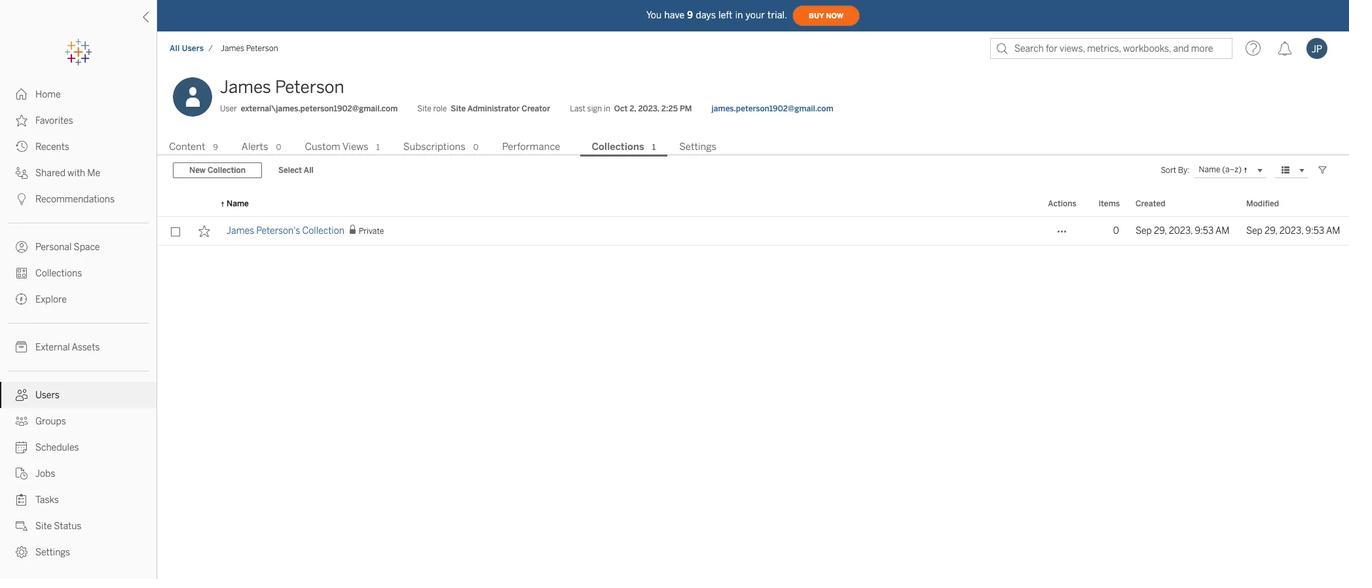 Task type: locate. For each thing, give the bounding box(es) containing it.
row containing james peterson's collection
[[157, 217, 1350, 246]]

by text only_f5he34f image inside recommendations link
[[16, 193, 28, 205]]

by text only_f5he34f image inside schedules "link"
[[16, 442, 28, 453]]

1 vertical spatial users
[[35, 390, 60, 401]]

6 by text only_f5he34f image from the top
[[16, 341, 28, 353]]

custom
[[305, 141, 341, 153]]

by text only_f5he34f image up the 'groups' link
[[16, 389, 28, 401]]

custom views
[[305, 141, 369, 153]]

2 by text only_f5he34f image from the top
[[16, 115, 28, 126]]

by text only_f5he34f image left the tasks
[[16, 494, 28, 506]]

grid containing james peterson's collection
[[157, 192, 1350, 579]]

external
[[35, 342, 70, 353]]

2 horizontal spatial 0
[[1114, 225, 1120, 236]]

1 vertical spatial name
[[227, 199, 249, 208]]

10 by text only_f5he34f image from the top
[[16, 546, 28, 558]]

0 for subscriptions
[[474, 143, 479, 152]]

2 29, from the left
[[1265, 225, 1278, 236]]

0 horizontal spatial collections
[[35, 268, 82, 279]]

sep down created
[[1136, 225, 1152, 236]]

site left role
[[418, 104, 432, 113]]

name
[[1199, 165, 1221, 174], [227, 199, 249, 208]]

0 horizontal spatial sep 29, 2023, 9:53 am
[[1136, 225, 1230, 236]]

1 vertical spatial james peterson
[[220, 77, 344, 98]]

shared with me
[[35, 168, 100, 179]]

by text only_f5he34f image left groups
[[16, 415, 28, 427]]

name inside dropdown button
[[1199, 165, 1221, 174]]

1 horizontal spatial sep
[[1247, 225, 1263, 236]]

sort by:
[[1161, 166, 1190, 175]]

1 vertical spatial collection
[[302, 225, 345, 236]]

0 vertical spatial users
[[182, 44, 204, 53]]

oct
[[614, 104, 628, 113]]

by text only_f5he34f image inside settings link
[[16, 546, 28, 558]]

status
[[54, 521, 81, 532]]

sep 29, 2023, 9:53 am down created
[[1136, 225, 1230, 236]]

0 horizontal spatial 9
[[213, 143, 218, 152]]

by text only_f5he34f image left favorites
[[16, 115, 28, 126]]

by text only_f5he34f image
[[16, 88, 28, 100], [16, 115, 28, 126], [16, 141, 28, 153], [16, 193, 28, 205], [16, 267, 28, 279], [16, 341, 28, 353], [16, 389, 28, 401], [16, 468, 28, 480], [16, 520, 28, 532], [16, 546, 28, 558]]

8 by text only_f5he34f image from the top
[[16, 468, 28, 480]]

1 horizontal spatial sep 29, 2023, 9:53 am
[[1247, 225, 1341, 236]]

by text only_f5he34f image left recents
[[16, 141, 28, 153]]

4 by text only_f5he34f image from the top
[[16, 193, 28, 205]]

collection
[[208, 166, 246, 175], [302, 225, 345, 236]]

name for name (a–z)
[[1199, 165, 1221, 174]]

collection right the new
[[208, 166, 246, 175]]

0
[[276, 143, 281, 152], [474, 143, 479, 152], [1114, 225, 1120, 236]]

groups link
[[0, 408, 157, 434]]

0 vertical spatial 9
[[687, 9, 693, 21]]

9 left days
[[687, 9, 693, 21]]

collections down "oct"
[[592, 141, 645, 153]]

sep down modified
[[1247, 225, 1263, 236]]

sort
[[1161, 166, 1177, 175]]

collection inside row
[[302, 225, 345, 236]]

tasks
[[35, 495, 59, 506]]

2023, right 2,
[[638, 104, 660, 113]]

0 right alerts
[[276, 143, 281, 152]]

name (a–z)
[[1199, 165, 1242, 174]]

site
[[418, 104, 432, 113], [451, 104, 466, 113], [35, 521, 52, 532]]

you
[[647, 9, 662, 21]]

3 by text only_f5he34f image from the top
[[16, 294, 28, 305]]

pm
[[680, 104, 692, 113]]

2 am from the left
[[1327, 225, 1341, 236]]

all users link
[[169, 43, 205, 54]]

by text only_f5he34f image
[[16, 167, 28, 179], [16, 241, 28, 253], [16, 294, 28, 305], [16, 415, 28, 427], [16, 442, 28, 453], [16, 494, 28, 506]]

recents
[[35, 142, 69, 153]]

in
[[736, 9, 743, 21], [604, 104, 611, 113]]

site right role
[[451, 104, 466, 113]]

1 vertical spatial all
[[304, 166, 314, 175]]

0 horizontal spatial 1
[[376, 143, 380, 152]]

home
[[35, 89, 61, 100]]

1 by text only_f5he34f image from the top
[[16, 88, 28, 100]]

1 horizontal spatial collection
[[302, 225, 345, 236]]

collections down personal
[[35, 268, 82, 279]]

1
[[376, 143, 380, 152], [652, 143, 656, 152]]

by text only_f5he34f image for users
[[16, 389, 28, 401]]

0 down the site role site administrator creator
[[474, 143, 479, 152]]

by text only_f5he34f image inside recents 'link'
[[16, 141, 28, 153]]

1 horizontal spatial all
[[304, 166, 314, 175]]

0 vertical spatial collections
[[592, 141, 645, 153]]

0 horizontal spatial in
[[604, 104, 611, 113]]

users
[[182, 44, 204, 53], [35, 390, 60, 401]]

5 by text only_f5he34f image from the top
[[16, 442, 28, 453]]

actions
[[1048, 199, 1077, 208]]

2 horizontal spatial site
[[451, 104, 466, 113]]

user external\james.peterson1902@gmail.com
[[220, 104, 398, 113]]

2 by text only_f5he34f image from the top
[[16, 241, 28, 253]]

by text only_f5he34f image left shared
[[16, 167, 28, 179]]

sep 29, 2023, 9:53 am
[[1136, 225, 1230, 236], [1247, 225, 1341, 236]]

1 vertical spatial in
[[604, 104, 611, 113]]

by text only_f5he34f image for jobs
[[16, 468, 28, 480]]

9 up "new collection"
[[213, 143, 218, 152]]

site for site status
[[35, 521, 52, 532]]

by text only_f5he34f image down site status link
[[16, 546, 28, 558]]

home link
[[0, 81, 157, 107]]

james left "peterson's"
[[227, 225, 254, 236]]

collections
[[592, 141, 645, 153], [35, 268, 82, 279]]

site inside main navigation. press the up and down arrow keys to access links. element
[[35, 521, 52, 532]]

0 vertical spatial all
[[170, 44, 180, 53]]

by text only_f5he34f image for recents
[[16, 141, 28, 153]]

collections inside the sub-spaces tab list
[[592, 141, 645, 153]]

settings inside the sub-spaces tab list
[[680, 141, 717, 153]]

james peterson's collection
[[227, 225, 345, 236]]

1 horizontal spatial users
[[182, 44, 204, 53]]

by text only_f5he34f image inside home link
[[16, 88, 28, 100]]

explore link
[[0, 286, 157, 313]]

new
[[189, 166, 206, 175]]

james right /
[[221, 44, 244, 53]]

site left status
[[35, 521, 52, 532]]

name left (a–z)
[[1199, 165, 1221, 174]]

performance
[[502, 141, 560, 153]]

users left /
[[182, 44, 204, 53]]

0 vertical spatial settings
[[680, 141, 717, 153]]

peterson up user external\james.peterson1902@gmail.com
[[275, 77, 344, 98]]

private
[[359, 227, 384, 236]]

settings down pm
[[680, 141, 717, 153]]

james.peterson1902@gmail.com link
[[712, 103, 834, 115]]

0 inside row
[[1114, 225, 1120, 236]]

users inside users link
[[35, 390, 60, 401]]

settings inside main navigation. press the up and down arrow keys to access links. element
[[35, 547, 70, 558]]

by text only_f5he34f image inside the favorites link
[[16, 115, 28, 126]]

0 horizontal spatial 0
[[276, 143, 281, 152]]

2 vertical spatial james
[[227, 225, 254, 236]]

1 vertical spatial peterson
[[275, 77, 344, 98]]

0 horizontal spatial sep
[[1136, 225, 1152, 236]]

by text only_f5he34f image for groups
[[16, 415, 28, 427]]

0 horizontal spatial 9:53
[[1195, 225, 1214, 236]]

1 vertical spatial james
[[220, 77, 271, 98]]

1 vertical spatial collections
[[35, 268, 82, 279]]

0 horizontal spatial settings
[[35, 547, 70, 558]]

user
[[220, 104, 237, 113]]

site status
[[35, 521, 81, 532]]

all
[[170, 44, 180, 53], [304, 166, 314, 175]]

settings down site status
[[35, 547, 70, 558]]

schedules link
[[0, 434, 157, 461]]

settings
[[680, 141, 717, 153], [35, 547, 70, 558]]

0 horizontal spatial all
[[170, 44, 180, 53]]

1 horizontal spatial collections
[[592, 141, 645, 153]]

collection inside button
[[208, 166, 246, 175]]

content
[[169, 141, 205, 153]]

by text only_f5he34f image inside external assets link
[[16, 341, 28, 353]]

row
[[157, 217, 1350, 246]]

by text only_f5he34f image left recommendations
[[16, 193, 28, 205]]

by text only_f5he34f image inside the 'groups' link
[[16, 415, 28, 427]]

1 down last sign in oct 2, 2023, 2:25 pm
[[652, 143, 656, 152]]

shared
[[35, 168, 65, 179]]

by text only_f5he34f image left site status
[[16, 520, 28, 532]]

james peterson up user external\james.peterson1902@gmail.com
[[220, 77, 344, 98]]

collection right "peterson's"
[[302, 225, 345, 236]]

sub-spaces tab list
[[157, 140, 1350, 157]]

5 by text only_f5he34f image from the top
[[16, 267, 28, 279]]

by text only_f5he34f image inside shared with me link
[[16, 167, 28, 179]]

0 for alerts
[[276, 143, 281, 152]]

by text only_f5he34f image for shared with me
[[16, 167, 28, 179]]

james peterson inside main content
[[220, 77, 344, 98]]

sep 29, 2023, 9:53 am down modified
[[1247, 225, 1341, 236]]

0 horizontal spatial site
[[35, 521, 52, 532]]

peterson right /
[[246, 44, 278, 53]]

1 by text only_f5he34f image from the top
[[16, 167, 28, 179]]

1 vertical spatial 9
[[213, 143, 218, 152]]

by text only_f5he34f image inside jobs link
[[16, 468, 28, 480]]

1 right views
[[376, 143, 380, 152]]

0 vertical spatial name
[[1199, 165, 1221, 174]]

2023,
[[638, 104, 660, 113], [1169, 225, 1193, 236], [1280, 225, 1304, 236]]

by text only_f5he34f image left home
[[16, 88, 28, 100]]

name down 'new collection' button
[[227, 199, 249, 208]]

0 horizontal spatial users
[[35, 390, 60, 401]]

2:25
[[662, 104, 678, 113]]

1 horizontal spatial site
[[418, 104, 432, 113]]

0 vertical spatial collection
[[208, 166, 246, 175]]

29, down created
[[1154, 225, 1167, 236]]

4 by text only_f5he34f image from the top
[[16, 415, 28, 427]]

by text only_f5he34f image for home
[[16, 88, 28, 100]]

new collection button
[[173, 162, 262, 178]]

items
[[1099, 199, 1120, 208]]

2 sep 29, 2023, 9:53 am from the left
[[1247, 225, 1341, 236]]

by text only_f5he34f image for personal space
[[16, 241, 28, 253]]

1 horizontal spatial 9:53
[[1306, 225, 1325, 236]]

peterson inside main content
[[275, 77, 344, 98]]

1 horizontal spatial 1
[[652, 143, 656, 152]]

by text only_f5he34f image for collections
[[16, 267, 28, 279]]

james up user
[[220, 77, 271, 98]]

7 by text only_f5he34f image from the top
[[16, 389, 28, 401]]

2023, down by:
[[1169, 225, 1193, 236]]

me
[[87, 168, 100, 179]]

by text only_f5he34f image inside personal space link
[[16, 241, 28, 253]]

1 horizontal spatial 9
[[687, 9, 693, 21]]

0 horizontal spatial am
[[1216, 225, 1230, 236]]

james peterson right /
[[221, 44, 278, 53]]

by text only_f5he34f image for schedules
[[16, 442, 28, 453]]

by text only_f5he34f image left personal
[[16, 241, 28, 253]]

space
[[74, 242, 100, 253]]

3 by text only_f5he34f image from the top
[[16, 141, 28, 153]]

by text only_f5he34f image down personal space link
[[16, 267, 28, 279]]

collections inside "link"
[[35, 268, 82, 279]]

0 vertical spatial in
[[736, 9, 743, 21]]

users up groups
[[35, 390, 60, 401]]

9:53
[[1195, 225, 1214, 236], [1306, 225, 1325, 236]]

29,
[[1154, 225, 1167, 236], [1265, 225, 1278, 236]]

by text only_f5he34f image inside collections "link"
[[16, 267, 28, 279]]

0 vertical spatial james peterson
[[221, 44, 278, 53]]

1 horizontal spatial 29,
[[1265, 225, 1278, 236]]

2023, down list view icon
[[1280, 225, 1304, 236]]

name (a–z) button
[[1194, 162, 1267, 178]]

by text only_f5he34f image inside users link
[[16, 389, 28, 401]]

days
[[696, 9, 716, 21]]

in right sign at the top left of the page
[[604, 104, 611, 113]]

6 by text only_f5he34f image from the top
[[16, 494, 28, 506]]

by text only_f5he34f image for tasks
[[16, 494, 28, 506]]

peterson
[[246, 44, 278, 53], [275, 77, 344, 98]]

by text only_f5he34f image inside "explore" link
[[16, 294, 28, 305]]

external\james.peterson1902@gmail.com
[[241, 104, 398, 113]]

0 horizontal spatial collection
[[208, 166, 246, 175]]

2 sep from the left
[[1247, 225, 1263, 236]]

1 vertical spatial settings
[[35, 547, 70, 558]]

1 horizontal spatial settings
[[680, 141, 717, 153]]

schedules
[[35, 442, 79, 453]]

1 horizontal spatial 0
[[474, 143, 479, 152]]

james
[[221, 44, 244, 53], [220, 77, 271, 98], [227, 225, 254, 236]]

recommendations
[[35, 194, 115, 205]]

2 1 from the left
[[652, 143, 656, 152]]

by text only_f5he34f image left schedules
[[16, 442, 28, 453]]

personal space link
[[0, 234, 157, 260]]

by text only_f5he34f image inside site status link
[[16, 520, 28, 532]]

collections link
[[0, 260, 157, 286]]

by text only_f5he34f image left jobs
[[16, 468, 28, 480]]

james peterson
[[221, 44, 278, 53], [220, 77, 344, 98]]

am
[[1216, 225, 1230, 236], [1327, 225, 1341, 236]]

0 down items
[[1114, 225, 1120, 236]]

grid
[[157, 192, 1350, 579]]

all left /
[[170, 44, 180, 53]]

9
[[687, 9, 693, 21], [213, 143, 218, 152]]

new collection
[[189, 166, 246, 175]]

by text only_f5he34f image inside tasks link
[[16, 494, 28, 506]]

all right select
[[304, 166, 314, 175]]

settings link
[[0, 539, 157, 565]]

buy now button
[[793, 5, 860, 26]]

2,
[[630, 104, 636, 113]]

Search for views, metrics, workbooks, and more text field
[[991, 38, 1233, 59]]

by text only_f5he34f image left external
[[16, 341, 28, 353]]

0 horizontal spatial name
[[227, 199, 249, 208]]

1 horizontal spatial am
[[1327, 225, 1341, 236]]

now
[[826, 11, 844, 20]]

0 vertical spatial james
[[221, 44, 244, 53]]

0 horizontal spatial 29,
[[1154, 225, 1167, 236]]

1 horizontal spatial name
[[1199, 165, 1221, 174]]

your
[[746, 9, 765, 21]]

james inside james peterson's collection link
[[227, 225, 254, 236]]

all inside button
[[304, 166, 314, 175]]

9 by text only_f5he34f image from the top
[[16, 520, 28, 532]]

in right left
[[736, 9, 743, 21]]

by text only_f5he34f image left explore
[[16, 294, 28, 305]]

29, down modified
[[1265, 225, 1278, 236]]

1 1 from the left
[[376, 143, 380, 152]]



Task type: vqa. For each thing, say whether or not it's contained in the screenshot.
Home link
yes



Task type: describe. For each thing, give the bounding box(es) containing it.
1 am from the left
[[1216, 225, 1230, 236]]

site status link
[[0, 513, 157, 539]]

have
[[665, 9, 685, 21]]

9 inside the sub-spaces tab list
[[213, 143, 218, 152]]

by text only_f5he34f image for recommendations
[[16, 193, 28, 205]]

views
[[342, 141, 369, 153]]

favorites link
[[0, 107, 157, 134]]

james.peterson1902@gmail.com
[[712, 104, 834, 113]]

james peterson main content
[[157, 66, 1350, 579]]

1 for custom views
[[376, 143, 380, 152]]

james peterson's collection link
[[227, 217, 345, 246]]

navigation panel element
[[0, 39, 157, 565]]

select all button
[[270, 162, 322, 178]]

by:
[[1178, 166, 1190, 175]]

tasks link
[[0, 487, 157, 513]]

2 horizontal spatial 2023,
[[1280, 225, 1304, 236]]

2 9:53 from the left
[[1306, 225, 1325, 236]]

created
[[1136, 199, 1166, 208]]

modified
[[1247, 199, 1280, 208]]

trial.
[[768, 9, 788, 21]]

in inside james peterson main content
[[604, 104, 611, 113]]

personal space
[[35, 242, 100, 253]]

favorites
[[35, 115, 73, 126]]

external assets link
[[0, 334, 157, 360]]

list view image
[[1280, 164, 1292, 176]]

explore
[[35, 294, 67, 305]]

1 horizontal spatial 2023,
[[1169, 225, 1193, 236]]

by text only_f5he34f image for external assets
[[16, 341, 28, 353]]

last sign in oct 2, 2023, 2:25 pm
[[570, 104, 692, 113]]

by text only_f5he34f image for site status
[[16, 520, 28, 532]]

all users /
[[170, 44, 213, 53]]

administrator
[[468, 104, 520, 113]]

by text only_f5he34f image for favorites
[[16, 115, 28, 126]]

by text only_f5he34f image for explore
[[16, 294, 28, 305]]

personal
[[35, 242, 72, 253]]

site role site administrator creator
[[418, 104, 550, 113]]

main navigation. press the up and down arrow keys to access links. element
[[0, 81, 157, 565]]

sign
[[587, 104, 602, 113]]

role
[[433, 104, 447, 113]]

shared with me link
[[0, 160, 157, 186]]

buy now
[[809, 11, 844, 20]]

1 sep 29, 2023, 9:53 am from the left
[[1136, 225, 1230, 236]]

name for name
[[227, 199, 249, 208]]

last
[[570, 104, 586, 113]]

select all
[[278, 166, 314, 175]]

0 vertical spatial peterson
[[246, 44, 278, 53]]

with
[[68, 168, 85, 179]]

peterson's
[[256, 225, 300, 236]]

assets
[[72, 342, 100, 353]]

1 sep from the left
[[1136, 225, 1152, 236]]

users link
[[0, 382, 157, 408]]

1 29, from the left
[[1154, 225, 1167, 236]]

you have 9 days left in your trial.
[[647, 9, 788, 21]]

/
[[208, 44, 213, 53]]

recommendations link
[[0, 186, 157, 212]]

1 horizontal spatial in
[[736, 9, 743, 21]]

left
[[719, 9, 733, 21]]

alerts
[[242, 141, 268, 153]]

subscriptions
[[403, 141, 466, 153]]

select
[[278, 166, 302, 175]]

(a–z)
[[1223, 165, 1242, 174]]

creator
[[522, 104, 550, 113]]

james peterson element
[[217, 44, 282, 53]]

site for site role site administrator creator
[[418, 104, 432, 113]]

1 for collections
[[652, 143, 656, 152]]

james for james peterson element
[[221, 44, 244, 53]]

groups
[[35, 416, 66, 427]]

recents link
[[0, 134, 157, 160]]

1 9:53 from the left
[[1195, 225, 1214, 236]]

0 horizontal spatial 2023,
[[638, 104, 660, 113]]

by text only_f5he34f image for settings
[[16, 546, 28, 558]]

external assets
[[35, 342, 100, 353]]

james for james peterson's collection link
[[227, 225, 254, 236]]

buy
[[809, 11, 824, 20]]

jobs link
[[0, 461, 157, 487]]

jobs
[[35, 468, 55, 480]]



